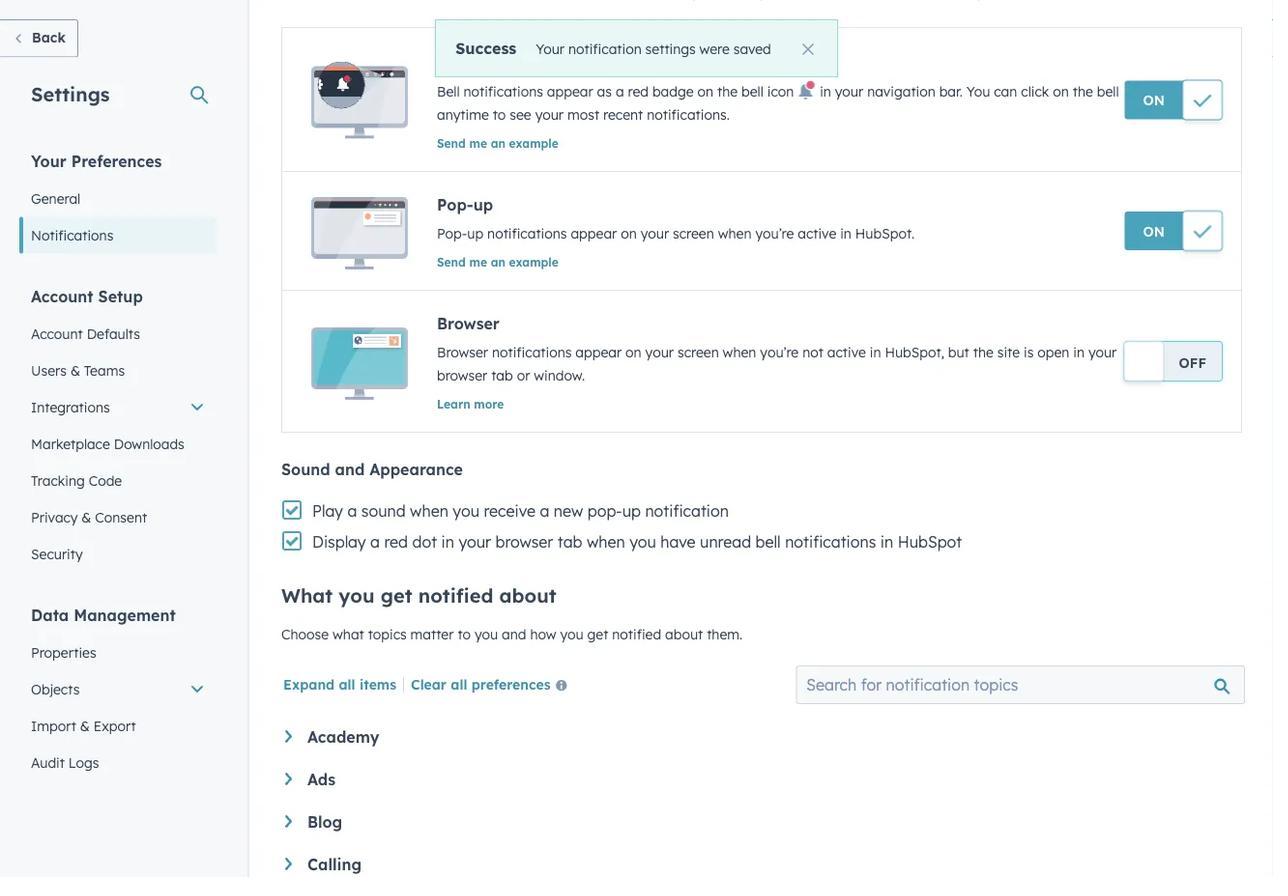 Task type: vqa. For each thing, say whether or not it's contained in the screenshot.
"folder" corresponding to New
no



Task type: describe. For each thing, give the bounding box(es) containing it.
close image
[[802, 44, 814, 55]]

0 vertical spatial notified
[[418, 584, 493, 608]]

appear for on
[[576, 344, 622, 361]]

1 horizontal spatial red
[[628, 83, 649, 100]]

0 horizontal spatial and
[[335, 460, 365, 480]]

open
[[1038, 344, 1070, 361]]

users
[[31, 362, 67, 379]]

click
[[1021, 83, 1049, 100]]

send me an example button for bell
[[437, 136, 558, 150]]

matter
[[410, 626, 454, 643]]

& for teams
[[70, 362, 80, 379]]

browser notifications appear on your screen when you're not active in hubspot, but the site is open in your browser tab or window.
[[437, 344, 1117, 384]]

bell for bell notifications appear as a red badge on the bell icon
[[742, 83, 764, 100]]

back link
[[0, 19, 78, 58]]

a down sound
[[370, 533, 380, 552]]

but
[[948, 344, 969, 361]]

expand all items button
[[283, 676, 396, 693]]

a right as
[[616, 83, 624, 100]]

calling button
[[285, 856, 1238, 875]]

bell for in your navigation bar. you can click on the bell anytime to see your most recent notifications.
[[1097, 83, 1119, 100]]

tracking
[[31, 472, 85, 489]]

send for pop-up
[[437, 255, 466, 269]]

privacy & consent
[[31, 509, 147, 526]]

preferences
[[71, 151, 162, 171]]

appearance
[[369, 460, 463, 480]]

& for export
[[80, 718, 90, 735]]

audit logs link
[[19, 745, 217, 782]]

1 horizontal spatial about
[[665, 626, 703, 643]]

pop-
[[588, 502, 622, 521]]

sound
[[281, 460, 330, 480]]

icon
[[767, 83, 794, 100]]

1 horizontal spatial notified
[[612, 626, 661, 643]]

you left the have
[[630, 533, 656, 552]]

account defaults link
[[19, 316, 217, 352]]

navigation
[[867, 83, 936, 100]]

1 vertical spatial appear
[[571, 225, 617, 242]]

bell for bell
[[437, 52, 466, 72]]

most
[[567, 106, 599, 123]]

logs
[[69, 755, 99, 771]]

window.
[[534, 367, 585, 384]]

the for click
[[1073, 83, 1093, 100]]

in left 'hubspot' on the right of page
[[881, 533, 893, 552]]

account setup
[[31, 287, 143, 306]]

send me an example for pop-up
[[437, 255, 558, 269]]

management
[[74, 606, 176, 625]]

to inside in your navigation bar. you can click on the bell anytime to see your most recent notifications.
[[493, 106, 506, 123]]

marketplace downloads
[[31, 436, 184, 452]]

bar.
[[939, 83, 963, 100]]

marketplace downloads link
[[19, 426, 217, 463]]

import & export link
[[19, 708, 217, 745]]

your for your preferences
[[31, 151, 67, 171]]

account setup element
[[19, 286, 217, 573]]

sound
[[361, 502, 406, 521]]

security link
[[19, 536, 217, 573]]

blog
[[307, 813, 342, 832]]

users & teams link
[[19, 352, 217, 389]]

notifications link
[[19, 217, 217, 254]]

active for pop-up
[[798, 225, 837, 242]]

0 vertical spatial about
[[499, 584, 557, 608]]

1 horizontal spatial tab
[[558, 533, 582, 552]]

your notification settings were saved
[[536, 40, 771, 57]]

your preferences
[[31, 151, 162, 171]]

0 horizontal spatial to
[[458, 626, 471, 643]]

up for pop-up notifications appear on your screen when you're active in hubspot.
[[467, 225, 484, 242]]

data management
[[31, 606, 176, 625]]

appear for as
[[547, 83, 593, 100]]

send me an example button for pop-up
[[437, 255, 558, 269]]

in left hubspot.
[[840, 225, 852, 242]]

integrations
[[31, 399, 110, 416]]

as
[[597, 83, 612, 100]]

a right play
[[347, 502, 357, 521]]

success
[[456, 38, 517, 58]]

caret image for calling
[[285, 858, 292, 871]]

learn more
[[437, 397, 504, 411]]

setup
[[98, 287, 143, 306]]

sound and appearance
[[281, 460, 463, 480]]

you left receive
[[453, 502, 480, 521]]

tab inside browser notifications appear on your screen when you're not active in hubspot, but the site is open in your browser tab or window.
[[491, 367, 513, 384]]

ads button
[[285, 771, 1238, 790]]

the for badge
[[717, 83, 738, 100]]

display a red dot in your browser tab when you have unread bell notifications in hubspot
[[312, 533, 962, 552]]

on inside in your navigation bar. you can click on the bell anytime to see your most recent notifications.
[[1053, 83, 1069, 100]]

teams
[[84, 362, 125, 379]]

choose what topics matter to you and how you get notified about them.
[[281, 626, 743, 643]]

play a sound when you receive a new pop-up notification
[[312, 502, 729, 521]]

general
[[31, 190, 80, 207]]

back
[[32, 29, 66, 46]]

properties
[[31, 644, 96, 661]]

hubspot
[[898, 533, 962, 552]]

them.
[[707, 626, 743, 643]]

settings
[[645, 40, 696, 57]]

unread
[[700, 533, 751, 552]]

dot
[[412, 533, 437, 552]]

you're inside browser notifications appear on your screen when you're not active in hubspot, but the site is open in your browser tab or window.
[[760, 344, 799, 361]]

defaults
[[87, 325, 140, 342]]

site
[[997, 344, 1020, 361]]

in your navigation bar. you can click on the bell anytime to see your most recent notifications.
[[437, 83, 1119, 123]]

audit
[[31, 755, 65, 771]]

choose
[[281, 626, 329, 643]]

in inside in your navigation bar. you can click on the bell anytime to see your most recent notifications.
[[820, 83, 831, 100]]

blog button
[[285, 813, 1238, 832]]

privacy
[[31, 509, 78, 526]]

bell for bell notifications appear as a red badge on the bell icon
[[437, 83, 460, 100]]

account for account defaults
[[31, 325, 83, 342]]



Task type: locate. For each thing, give the bounding box(es) containing it.
0 vertical spatial screen
[[673, 225, 714, 242]]

objects
[[31, 681, 80, 698]]

0 vertical spatial on
[[1143, 92, 1165, 109]]

red up the recent
[[628, 83, 649, 100]]

a
[[616, 83, 624, 100], [347, 502, 357, 521], [540, 502, 549, 521], [370, 533, 380, 552]]

0 vertical spatial you're
[[755, 225, 794, 242]]

get up the topics
[[381, 584, 412, 608]]

1 vertical spatial browser
[[495, 533, 553, 552]]

0 vertical spatial your
[[536, 40, 565, 57]]

screen
[[673, 225, 714, 242], [678, 344, 719, 361]]

in right icon on the right of page
[[820, 83, 831, 100]]

1 vertical spatial caret image
[[285, 816, 292, 828]]

1 send me an example from the top
[[437, 136, 558, 150]]

1 send me an example button from the top
[[437, 136, 558, 150]]

clear all preferences button
[[411, 675, 575, 698]]

notifications inside browser notifications appear on your screen when you're not active in hubspot, but the site is open in your browser tab or window.
[[492, 344, 572, 361]]

0 vertical spatial browser
[[437, 314, 500, 334]]

1 vertical spatial screen
[[678, 344, 719, 361]]

what you get notified about
[[281, 584, 557, 608]]

on for pop-up
[[1143, 223, 1165, 240]]

pop- for pop-up notifications appear on your screen when you're active in hubspot.
[[437, 225, 467, 242]]

hubspot,
[[885, 344, 944, 361]]

3 caret image from the top
[[285, 858, 292, 871]]

1 vertical spatial to
[[458, 626, 471, 643]]

1 vertical spatial me
[[469, 255, 487, 269]]

1 send from the top
[[437, 136, 466, 150]]

up for pop-up
[[473, 195, 493, 215]]

0 horizontal spatial the
[[717, 83, 738, 100]]

1 vertical spatial about
[[665, 626, 703, 643]]

1 all from the left
[[339, 676, 355, 693]]

1 vertical spatial on
[[1143, 223, 1165, 240]]

objects button
[[19, 671, 217, 708]]

tracking code link
[[19, 463, 217, 499]]

1 bell from the top
[[437, 52, 466, 72]]

1 vertical spatial active
[[827, 344, 866, 361]]

you
[[967, 83, 990, 100]]

0 vertical spatial example
[[509, 136, 558, 150]]

learn
[[437, 397, 470, 411]]

account for account setup
[[31, 287, 93, 306]]

2 send me an example from the top
[[437, 255, 558, 269]]

your up general
[[31, 151, 67, 171]]

you right how
[[560, 626, 584, 643]]

the inside in your navigation bar. you can click on the bell anytime to see your most recent notifications.
[[1073, 83, 1093, 100]]

pop- down pop-up
[[437, 225, 467, 242]]

a left new
[[540, 502, 549, 521]]

all
[[339, 676, 355, 693], [451, 676, 467, 693]]

you up what
[[339, 584, 375, 608]]

0 vertical spatial &
[[70, 362, 80, 379]]

tab left or
[[491, 367, 513, 384]]

1 horizontal spatial notification
[[645, 502, 729, 521]]

0 vertical spatial send me an example button
[[437, 136, 558, 150]]

1 horizontal spatial all
[[451, 676, 467, 693]]

and left how
[[502, 626, 526, 643]]

account up users
[[31, 325, 83, 342]]

browser inside browser notifications appear on your screen when you're not active in hubspot, but the site is open in your browser tab or window.
[[437, 344, 488, 361]]

the right but
[[973, 344, 994, 361]]

in left hubspot,
[[870, 344, 881, 361]]

0 vertical spatial an
[[491, 136, 506, 150]]

0 vertical spatial and
[[335, 460, 365, 480]]

active right not
[[827, 344, 866, 361]]

on inside browser notifications appear on your screen when you're not active in hubspot, but the site is open in your browser tab or window.
[[626, 344, 642, 361]]

security
[[31, 546, 83, 563]]

0 vertical spatial send me an example
[[437, 136, 558, 150]]

0 vertical spatial appear
[[547, 83, 593, 100]]

Search for notification topics search field
[[796, 666, 1245, 705]]

0 vertical spatial caret image
[[285, 773, 292, 786]]

active inside browser notifications appear on your screen when you're not active in hubspot, but the site is open in your browser tab or window.
[[827, 344, 866, 361]]

an for bell
[[491, 136, 506, 150]]

ads
[[307, 771, 335, 790]]

see
[[510, 106, 531, 123]]

on
[[1143, 92, 1165, 109], [1143, 223, 1165, 240]]

1 vertical spatial up
[[467, 225, 484, 242]]

1 vertical spatial notification
[[645, 502, 729, 521]]

send me an example
[[437, 136, 558, 150], [437, 255, 558, 269]]

in right open
[[1073, 344, 1085, 361]]

2 example from the top
[[509, 255, 558, 269]]

1 vertical spatial an
[[491, 255, 506, 269]]

expand all items
[[283, 676, 396, 693]]

0 vertical spatial bell
[[437, 52, 466, 72]]

saved
[[733, 40, 771, 57]]

learn more button
[[437, 395, 504, 413]]

1 vertical spatial tab
[[558, 533, 582, 552]]

your
[[835, 83, 864, 100], [535, 106, 564, 123], [641, 225, 669, 242], [645, 344, 674, 361], [1088, 344, 1117, 361], [459, 533, 491, 552]]

caret image inside ads dropdown button
[[285, 773, 292, 786]]

tab down new
[[558, 533, 582, 552]]

1 vertical spatial &
[[82, 509, 91, 526]]

2 account from the top
[[31, 325, 83, 342]]

1 an from the top
[[491, 136, 506, 150]]

screen inside browser notifications appear on your screen when you're not active in hubspot, but the site is open in your browser tab or window.
[[678, 344, 719, 361]]

1 vertical spatial send me an example button
[[437, 255, 558, 269]]

1 horizontal spatial get
[[587, 626, 608, 643]]

0 vertical spatial to
[[493, 106, 506, 123]]

your preferences element
[[19, 150, 217, 254]]

the right click
[[1073, 83, 1093, 100]]

2 caret image from the top
[[285, 816, 292, 828]]

1 vertical spatial red
[[384, 533, 408, 552]]

notifications
[[31, 227, 113, 244]]

browser up learn more 'button'
[[437, 344, 488, 361]]

0 horizontal spatial red
[[384, 533, 408, 552]]

get
[[381, 584, 412, 608], [587, 626, 608, 643]]

caret image for ads
[[285, 773, 292, 786]]

play
[[312, 502, 343, 521]]

0 vertical spatial pop-
[[437, 195, 473, 215]]

calling
[[307, 856, 362, 875]]

1 horizontal spatial to
[[493, 106, 506, 123]]

account defaults
[[31, 325, 140, 342]]

your inside success alert
[[536, 40, 565, 57]]

all for clear
[[451, 676, 467, 693]]

hubspot.
[[855, 225, 915, 242]]

display
[[312, 533, 366, 552]]

appear
[[547, 83, 593, 100], [571, 225, 617, 242], [576, 344, 622, 361]]

& inside 'link'
[[82, 509, 91, 526]]

about up how
[[499, 584, 557, 608]]

me for pop-up
[[469, 255, 487, 269]]

send me an example down pop-up
[[437, 255, 558, 269]]

pop-up
[[437, 195, 493, 215]]

1 account from the top
[[31, 287, 93, 306]]

bell inside in your navigation bar. you can click on the bell anytime to see your most recent notifications.
[[1097, 83, 1119, 100]]

account up account defaults
[[31, 287, 93, 306]]

0 horizontal spatial get
[[381, 584, 412, 608]]

active left hubspot.
[[798, 225, 837, 242]]

1 vertical spatial send me an example
[[437, 255, 558, 269]]

send
[[437, 136, 466, 150], [437, 255, 466, 269]]

receive
[[484, 502, 536, 521]]

all for expand
[[339, 676, 355, 693]]

0 horizontal spatial browser
[[437, 367, 488, 384]]

send down pop-up
[[437, 255, 466, 269]]

have
[[661, 533, 696, 552]]

more
[[474, 397, 504, 411]]

1 vertical spatial and
[[502, 626, 526, 643]]

pop- down anytime
[[437, 195, 473, 215]]

me for bell
[[469, 136, 487, 150]]

0 vertical spatial browser
[[437, 367, 488, 384]]

the inside browser notifications appear on your screen when you're not active in hubspot, but the site is open in your browser tab or window.
[[973, 344, 994, 361]]

browser inside browser notifications appear on your screen when you're not active in hubspot, but the site is open in your browser tab or window.
[[437, 367, 488, 384]]

1 horizontal spatial your
[[536, 40, 565, 57]]

0 horizontal spatial tab
[[491, 367, 513, 384]]

browser for browser notifications appear on your screen when you're not active in hubspot, but the site is open in your browser tab or window.
[[437, 344, 488, 361]]

send for bell
[[437, 136, 466, 150]]

2 vertical spatial up
[[622, 502, 641, 521]]

about
[[499, 584, 557, 608], [665, 626, 703, 643]]

caret image inside calling dropdown button
[[285, 858, 292, 871]]

export
[[94, 718, 136, 735]]

1 vertical spatial send
[[437, 255, 466, 269]]

browser for browser
[[437, 314, 500, 334]]

consent
[[95, 509, 147, 526]]

notifications
[[464, 83, 543, 100], [487, 225, 567, 242], [492, 344, 572, 361], [785, 533, 876, 552]]

2 send me an example button from the top
[[437, 255, 558, 269]]

2 horizontal spatial the
[[1073, 83, 1093, 100]]

0 horizontal spatial your
[[31, 151, 67, 171]]

all right clear
[[451, 676, 467, 693]]

privacy & consent link
[[19, 499, 217, 536]]

pop- for pop-up
[[437, 195, 473, 215]]

to right matter
[[458, 626, 471, 643]]

red left dot on the bottom of page
[[384, 533, 408, 552]]

preferences
[[472, 676, 551, 693]]

and
[[335, 460, 365, 480], [502, 626, 526, 643]]

your for your notification settings were saved
[[536, 40, 565, 57]]

settings
[[31, 82, 110, 106]]

0 vertical spatial account
[[31, 287, 93, 306]]

2 on from the top
[[1143, 223, 1165, 240]]

& left export
[[80, 718, 90, 735]]

1 vertical spatial you're
[[760, 344, 799, 361]]

marketplace
[[31, 436, 110, 452]]

2 an from the top
[[491, 255, 506, 269]]

up down anytime
[[473, 195, 493, 215]]

1 vertical spatial account
[[31, 325, 83, 342]]

an
[[491, 136, 506, 150], [491, 255, 506, 269]]

0 vertical spatial red
[[628, 83, 649, 100]]

caret image left ads
[[285, 773, 292, 786]]

0 vertical spatial tab
[[491, 367, 513, 384]]

send me an example button down pop-up
[[437, 255, 558, 269]]

pop-
[[437, 195, 473, 215], [437, 225, 467, 242]]

get right how
[[587, 626, 608, 643]]

red
[[628, 83, 649, 100], [384, 533, 408, 552]]

0 vertical spatial active
[[798, 225, 837, 242]]

recent
[[603, 106, 643, 123]]

notified left them.
[[612, 626, 661, 643]]

about left them.
[[665, 626, 703, 643]]

send me an example button down see at top
[[437, 136, 558, 150]]

1 horizontal spatial and
[[502, 626, 526, 643]]

2 all from the left
[[451, 676, 467, 693]]

downloads
[[114, 436, 184, 452]]

bell notifications appear as a red badge on the bell icon
[[437, 83, 798, 100]]

1 vertical spatial example
[[509, 255, 558, 269]]

& for consent
[[82, 509, 91, 526]]

1 vertical spatial get
[[587, 626, 608, 643]]

caret image left calling
[[285, 858, 292, 871]]

how
[[530, 626, 556, 643]]

the down were
[[717, 83, 738, 100]]

2 me from the top
[[469, 255, 487, 269]]

browser down "play a sound when you receive a new pop-up notification" in the bottom of the page
[[495, 533, 553, 552]]

& inside data management element
[[80, 718, 90, 735]]

send me an example down see at top
[[437, 136, 558, 150]]

2 vertical spatial caret image
[[285, 858, 292, 871]]

academy button
[[285, 728, 1238, 747]]

1 caret image from the top
[[285, 773, 292, 786]]

notifications.
[[647, 106, 730, 123]]

all left 'items' at the left
[[339, 676, 355, 693]]

to left see at top
[[493, 106, 506, 123]]

badge
[[652, 83, 694, 100]]

1 pop- from the top
[[437, 195, 473, 215]]

bell right the unread
[[756, 533, 781, 552]]

topics
[[368, 626, 407, 643]]

send me an example for bell
[[437, 136, 558, 150]]

what
[[281, 584, 333, 608]]

1 vertical spatial pop-
[[437, 225, 467, 242]]

1 horizontal spatial the
[[973, 344, 994, 361]]

audit logs
[[31, 755, 99, 771]]

data management element
[[19, 605, 217, 782]]

0 vertical spatial get
[[381, 584, 412, 608]]

in
[[820, 83, 831, 100], [840, 225, 852, 242], [870, 344, 881, 361], [1073, 344, 1085, 361], [441, 533, 454, 552], [881, 533, 893, 552]]

0 vertical spatial send
[[437, 136, 466, 150]]

when inside browser notifications appear on your screen when you're not active in hubspot, but the site is open in your browser tab or window.
[[723, 344, 756, 361]]

appear inside browser notifications appear on your screen when you're not active in hubspot, but the site is open in your browser tab or window.
[[576, 344, 622, 361]]

anytime
[[437, 106, 489, 123]]

notification inside success alert
[[568, 40, 642, 57]]

1 vertical spatial notified
[[612, 626, 661, 643]]

& right privacy
[[82, 509, 91, 526]]

success alert
[[435, 19, 838, 77]]

an up pop-up
[[491, 136, 506, 150]]

example for bell
[[509, 136, 558, 150]]

1 example from the top
[[509, 136, 558, 150]]

is
[[1024, 344, 1034, 361]]

1 vertical spatial bell
[[437, 83, 460, 100]]

bell left icon on the right of page
[[742, 83, 764, 100]]

2 vertical spatial &
[[80, 718, 90, 735]]

browser up learn more 'button'
[[437, 367, 488, 384]]

& right users
[[70, 362, 80, 379]]

2 bell from the top
[[437, 83, 460, 100]]

and right sound
[[335, 460, 365, 480]]

your inside 'your preferences' element
[[31, 151, 67, 171]]

were
[[699, 40, 730, 57]]

up down pop-up
[[467, 225, 484, 242]]

0 horizontal spatial all
[[339, 676, 355, 693]]

me down pop-up
[[469, 255, 487, 269]]

clear
[[411, 676, 447, 693]]

2 pop- from the top
[[437, 225, 467, 242]]

2 send from the top
[[437, 255, 466, 269]]

pop-up notifications appear on your screen when you're active in hubspot.
[[437, 225, 915, 242]]

send down anytime
[[437, 136, 466, 150]]

your
[[536, 40, 565, 57], [31, 151, 67, 171]]

an down pop-up
[[491, 255, 506, 269]]

items
[[360, 676, 396, 693]]

active for browser
[[827, 344, 866, 361]]

users & teams
[[31, 362, 125, 379]]

you up the clear all preferences
[[475, 626, 498, 643]]

account
[[31, 287, 93, 306], [31, 325, 83, 342]]

0 horizontal spatial about
[[499, 584, 557, 608]]

your right success
[[536, 40, 565, 57]]

1 browser from the top
[[437, 314, 500, 334]]

me down anytime
[[469, 136, 487, 150]]

notified up matter
[[418, 584, 493, 608]]

tracking code
[[31, 472, 122, 489]]

an for pop-up
[[491, 255, 506, 269]]

notification up the have
[[645, 502, 729, 521]]

1 on from the top
[[1143, 92, 1165, 109]]

up
[[473, 195, 493, 215], [467, 225, 484, 242], [622, 502, 641, 521]]

up up display a red dot in your browser tab when you have unread bell notifications in hubspot on the bottom
[[622, 502, 641, 521]]

caret image for blog
[[285, 816, 292, 828]]

what
[[333, 626, 364, 643]]

caret image
[[285, 773, 292, 786], [285, 816, 292, 828], [285, 858, 292, 871]]

notification up as
[[568, 40, 642, 57]]

import
[[31, 718, 76, 735]]

1 vertical spatial your
[[31, 151, 67, 171]]

1 vertical spatial browser
[[437, 344, 488, 361]]

caret image inside blog dropdown button
[[285, 816, 292, 828]]

1 me from the top
[[469, 136, 487, 150]]

2 browser from the top
[[437, 344, 488, 361]]

0 horizontal spatial notification
[[568, 40, 642, 57]]

example for pop-up
[[509, 255, 558, 269]]

bell right click
[[1097, 83, 1119, 100]]

0 horizontal spatial notified
[[418, 584, 493, 608]]

in right dot on the bottom of page
[[441, 533, 454, 552]]

general link
[[19, 180, 217, 217]]

browser up 'learn more'
[[437, 314, 500, 334]]

caret image
[[285, 731, 292, 743]]

0 vertical spatial up
[[473, 195, 493, 215]]

import & export
[[31, 718, 136, 735]]

1 horizontal spatial browser
[[495, 533, 553, 552]]

on for bell
[[1143, 92, 1165, 109]]

0 vertical spatial notification
[[568, 40, 642, 57]]

browser
[[437, 314, 500, 334], [437, 344, 488, 361]]

to
[[493, 106, 506, 123], [458, 626, 471, 643]]

0 vertical spatial me
[[469, 136, 487, 150]]

2 vertical spatial appear
[[576, 344, 622, 361]]

all inside 'button'
[[451, 676, 467, 693]]

integrations button
[[19, 389, 217, 426]]

caret image left blog
[[285, 816, 292, 828]]



